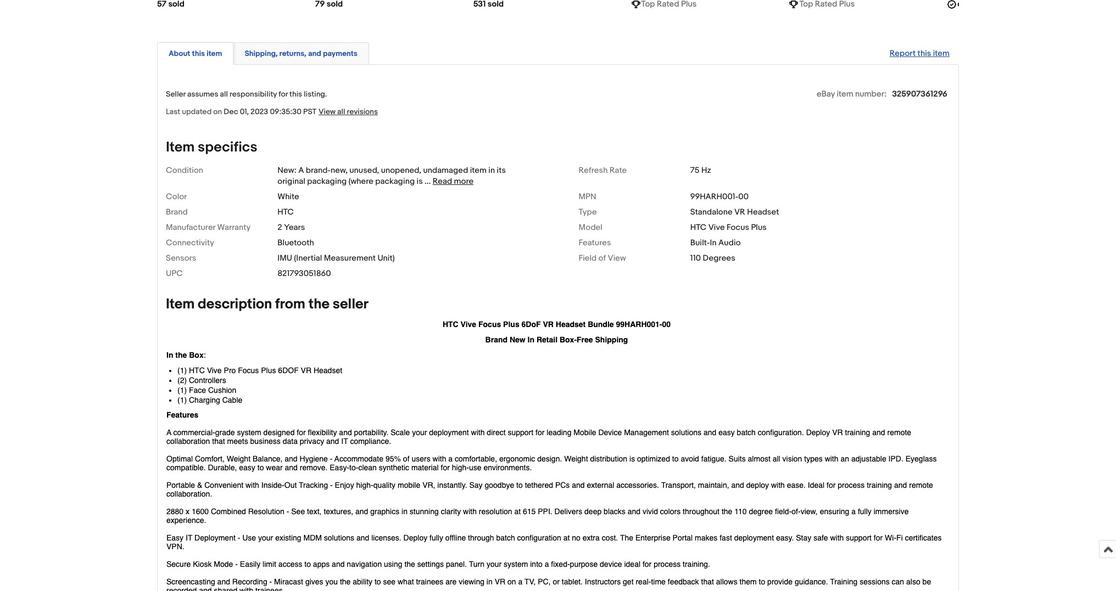 Task type: vqa. For each thing, say whether or not it's contained in the screenshot.
Deals
no



Task type: locate. For each thing, give the bounding box(es) containing it.
pst
[[303, 107, 317, 117]]

2 years
[[278, 223, 305, 233]]

view
[[319, 107, 336, 117], [608, 253, 626, 264]]

packaging down 'brand-' on the left top of the page
[[307, 176, 347, 187]]

manufacturer
[[166, 223, 216, 233]]

refresh rate
[[579, 165, 627, 176]]

degrees
[[703, 253, 736, 264]]

packaging down unopened,
[[375, 176, 415, 187]]

in
[[710, 238, 717, 248]]

1 item from the top
[[166, 139, 195, 156]]

focus
[[727, 223, 750, 233]]

item down the 'upc'
[[166, 296, 195, 313]]

0 horizontal spatial this
[[192, 49, 205, 58]]

new,
[[331, 165, 348, 176]]

821793051860
[[278, 269, 331, 279]]

on
[[213, 107, 222, 117]]

1 vertical spatial htc
[[691, 223, 707, 233]]

standalone
[[691, 207, 733, 218]]

plus
[[751, 223, 767, 233]]

2 item from the top
[[166, 296, 195, 313]]

1 horizontal spatial htc
[[691, 223, 707, 233]]

headset
[[748, 207, 779, 218]]

view all revisions link
[[317, 107, 378, 117]]

tab list
[[157, 40, 960, 65]]

of
[[599, 253, 606, 264]]

description
[[198, 296, 272, 313]]

09:35:30
[[270, 107, 302, 117]]

from
[[275, 296, 306, 313]]

sensors
[[166, 253, 196, 264]]

0 vertical spatial htc
[[278, 207, 294, 218]]

field
[[579, 253, 597, 264]]

unused,
[[350, 165, 379, 176]]

item left in on the top
[[470, 165, 487, 176]]

warranty
[[217, 223, 251, 233]]

original
[[278, 176, 305, 187]]

and
[[308, 49, 321, 58]]

1 horizontal spatial this
[[290, 90, 302, 99]]

brand
[[166, 207, 188, 218]]

connectivity
[[166, 238, 214, 248]]

last updated on dec 01, 2023 09:35:30 pst view all revisions
[[166, 107, 378, 117]]

new: a brand-new, unused, unopened, undamaged item in its original packaging (where packaging is ...
[[278, 165, 506, 187]]

report this item link
[[885, 43, 956, 64]]

about this item
[[169, 49, 222, 58]]

0 vertical spatial all
[[220, 90, 228, 99]]

this right about
[[192, 49, 205, 58]]

htc up built-
[[691, 223, 707, 233]]

more
[[454, 176, 474, 187]]

325907361296
[[893, 89, 948, 99]]

item
[[166, 139, 195, 156], [166, 296, 195, 313]]

1 vertical spatial all
[[337, 107, 345, 117]]

field of view
[[579, 253, 626, 264]]

all
[[220, 90, 228, 99], [337, 107, 345, 117]]

2 packaging from the left
[[375, 176, 415, 187]]

htc for htc vive focus plus
[[691, 223, 707, 233]]

all left revisions
[[337, 107, 345, 117]]

this inside button
[[192, 49, 205, 58]]

1 horizontal spatial packaging
[[375, 176, 415, 187]]

00
[[739, 192, 749, 202]]

None text field
[[157, 0, 185, 10], [315, 0, 343, 10], [474, 0, 504, 10], [642, 0, 697, 10], [800, 0, 855, 10], [958, 0, 1024, 10], [157, 0, 185, 10], [315, 0, 343, 10], [474, 0, 504, 10], [642, 0, 697, 10], [800, 0, 855, 10], [958, 0, 1024, 10]]

(where
[[349, 176, 374, 187]]

110
[[691, 253, 701, 264]]

imu (inertial measurement unit)
[[278, 253, 395, 264]]

item specifics
[[166, 139, 257, 156]]

revisions
[[347, 107, 378, 117]]

listing.
[[304, 90, 327, 99]]

payments
[[323, 49, 358, 58]]

2023
[[251, 107, 268, 117]]

item for item specifics
[[166, 139, 195, 156]]

this
[[918, 48, 932, 59], [192, 49, 205, 58], [290, 90, 302, 99]]

this right report
[[918, 48, 932, 59]]

1 vertical spatial item
[[166, 296, 195, 313]]

view right pst
[[319, 107, 336, 117]]

item right report
[[934, 48, 950, 59]]

item description from the seller
[[166, 296, 369, 313]]

item right about
[[207, 49, 222, 58]]

item up 'condition'
[[166, 139, 195, 156]]

read
[[433, 176, 452, 187]]

tab list containing about this item
[[157, 40, 960, 65]]

1 vertical spatial view
[[608, 253, 626, 264]]

undamaged
[[423, 165, 468, 176]]

condition
[[166, 165, 203, 176]]

htc vive focus plus
[[691, 223, 767, 233]]

standalone vr headset
[[691, 207, 779, 218]]

0 vertical spatial item
[[166, 139, 195, 156]]

its
[[497, 165, 506, 176]]

in
[[489, 165, 495, 176]]

seller
[[166, 90, 186, 99]]

item inside about this item button
[[207, 49, 222, 58]]

seller assumes all responsibility for this listing.
[[166, 90, 327, 99]]

75 hz
[[691, 165, 712, 176]]

view right of
[[608, 253, 626, 264]]

this right "for"
[[290, 90, 302, 99]]

all up the on
[[220, 90, 228, 99]]

0 vertical spatial view
[[319, 107, 336, 117]]

2 horizontal spatial this
[[918, 48, 932, 59]]

htc down white
[[278, 207, 294, 218]]

0 horizontal spatial packaging
[[307, 176, 347, 187]]

white
[[278, 192, 299, 202]]

0 horizontal spatial htc
[[278, 207, 294, 218]]

read more button
[[433, 176, 474, 187]]

shipping, returns, and payments button
[[245, 48, 358, 59]]



Task type: describe. For each thing, give the bounding box(es) containing it.
features
[[579, 238, 611, 248]]

unopened,
[[381, 165, 422, 176]]

99harh001-00
[[691, 192, 749, 202]]

color
[[166, 192, 187, 202]]

99harh001-
[[691, 192, 739, 202]]

built-
[[691, 238, 710, 248]]

measurement
[[324, 253, 376, 264]]

new:
[[278, 165, 297, 176]]

this for about
[[192, 49, 205, 58]]

75
[[691, 165, 700, 176]]

1 packaging from the left
[[307, 176, 347, 187]]

mpn
[[579, 192, 597, 202]]

for
[[279, 90, 288, 99]]

item for item description from the seller
[[166, 296, 195, 313]]

responsibility
[[230, 90, 277, 99]]

seller
[[333, 296, 369, 313]]

unit)
[[378, 253, 395, 264]]

ebay item number: 325907361296
[[817, 89, 948, 99]]

0 horizontal spatial view
[[319, 107, 336, 117]]

built-in audio
[[691, 238, 741, 248]]

01,
[[240, 107, 249, 117]]

imu
[[278, 253, 292, 264]]

the
[[309, 296, 330, 313]]

returns,
[[280, 49, 307, 58]]

about this item button
[[169, 48, 222, 59]]

read more
[[433, 176, 474, 187]]

upc
[[166, 269, 183, 279]]

number:
[[856, 89, 887, 99]]

a
[[299, 165, 304, 176]]

0 horizontal spatial all
[[220, 90, 228, 99]]

1 horizontal spatial view
[[608, 253, 626, 264]]

shipping, returns, and payments
[[245, 49, 358, 58]]

brand-
[[306, 165, 331, 176]]

years
[[284, 223, 305, 233]]

report this item
[[890, 48, 950, 59]]

model
[[579, 223, 603, 233]]

item inside report this item link
[[934, 48, 950, 59]]

refresh
[[579, 165, 608, 176]]

about
[[169, 49, 190, 58]]

bluetooth
[[278, 238, 314, 248]]

report
[[890, 48, 916, 59]]

item right ebay
[[837, 89, 854, 99]]

audio
[[719, 238, 741, 248]]

assumes
[[187, 90, 218, 99]]

vive
[[709, 223, 725, 233]]

last
[[166, 107, 180, 117]]

item inside new: a brand-new, unused, unopened, undamaged item in its original packaging (where packaging is ...
[[470, 165, 487, 176]]

1 horizontal spatial all
[[337, 107, 345, 117]]

shipping,
[[245, 49, 278, 58]]

updated
[[182, 107, 212, 117]]

ebay
[[817, 89, 835, 99]]

110 degrees
[[691, 253, 736, 264]]

is
[[417, 176, 423, 187]]

vr
[[735, 207, 746, 218]]

this for report
[[918, 48, 932, 59]]

rate
[[610, 165, 627, 176]]

dec
[[224, 107, 238, 117]]

specifics
[[198, 139, 257, 156]]

hz
[[702, 165, 712, 176]]

manufacturer warranty
[[166, 223, 251, 233]]

htc for htc
[[278, 207, 294, 218]]

2
[[278, 223, 282, 233]]

...
[[425, 176, 431, 187]]



